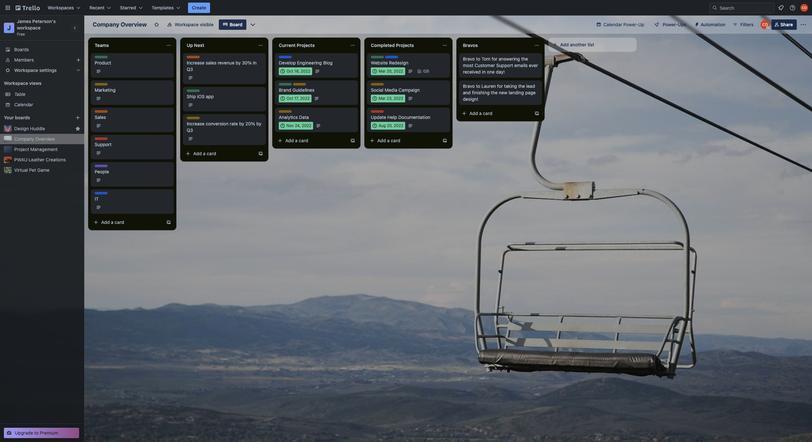 Task type: vqa. For each thing, say whether or not it's contained in the screenshot.
the forward icon to the top
no



Task type: describe. For each thing, give the bounding box(es) containing it.
2022 for help
[[394, 123, 404, 128]]

completed projects
[[371, 43, 414, 48]]

color: yellow, title: "marketing" element for social media campaign
[[371, 83, 390, 88]]

support inside bravo to tom for answering the most customer support emails ever received in one day!
[[497, 63, 513, 68]]

company overview link
[[14, 136, 80, 142]]

show menu image
[[801, 21, 807, 28]]

peterson's
[[32, 18, 56, 24]]

product for brand guidelines
[[279, 83, 294, 88]]

upgrade to premium
[[15, 431, 58, 436]]

recent
[[90, 5, 105, 10]]

Mar 20, 2022 checkbox
[[371, 67, 405, 75]]

most
[[463, 63, 474, 68]]

workspace visible
[[175, 22, 214, 27]]

automation
[[701, 22, 726, 27]]

landing
[[509, 90, 524, 95]]

pwau leather creations link
[[14, 157, 80, 163]]

color: orange, title: "sales" element for sales
[[95, 110, 108, 115]]

game
[[37, 167, 49, 173]]

Mar 23, 2022 checkbox
[[371, 95, 405, 103]]

bravos
[[463, 43, 478, 48]]

product link
[[95, 60, 170, 66]]

0
[[424, 69, 426, 74]]

starred button
[[116, 3, 147, 13]]

Oct 17, 2022 checkbox
[[279, 95, 312, 103]]

your boards
[[4, 115, 30, 120]]

next
[[194, 43, 204, 48]]

marketing analytics data
[[279, 110, 309, 120]]

blog
[[323, 60, 333, 66]]

add a card for increase conversion rate by 20% by q3
[[193, 151, 216, 156]]

marketing for increase conversion rate by 20% by q3
[[187, 117, 206, 122]]

a for update help documentation
[[387, 138, 390, 143]]

nov
[[287, 123, 294, 128]]

product for product
[[95, 56, 110, 61]]

bravo for customer
[[463, 56, 475, 62]]

calendar power-up link
[[593, 19, 649, 30]]

finishing
[[472, 90, 490, 95]]

lead
[[527, 83, 535, 89]]

share button
[[772, 19, 797, 30]]

emails
[[515, 63, 528, 68]]

one
[[487, 69, 495, 75]]

page
[[526, 90, 536, 95]]

support up color: purple, title: "people" element
[[95, 142, 112, 147]]

website redesign link
[[371, 60, 446, 66]]

website
[[371, 60, 388, 66]]

workspace for workspace visible
[[175, 22, 199, 27]]

Teams text field
[[91, 40, 162, 51]]

mar 23, 2022
[[379, 96, 403, 101]]

add for up next
[[193, 151, 202, 156]]

media
[[385, 87, 398, 93]]

2022 for engineering
[[301, 69, 310, 74]]

1 vertical spatial overview
[[35, 136, 55, 142]]

christina overa (christinaovera) image inside the primary element
[[801, 4, 809, 12]]

update
[[371, 115, 386, 120]]

boards
[[15, 115, 30, 120]]

workspace navigation collapse icon image
[[71, 23, 80, 32]]

open information menu image
[[790, 5, 796, 11]]

conversion
[[206, 121, 229, 127]]

recent button
[[86, 3, 115, 13]]

pwau
[[14, 157, 27, 163]]

company overview inside board name text field
[[93, 21, 147, 28]]

filters button
[[731, 19, 756, 30]]

boards
[[14, 47, 29, 52]]

color: orange, title: "sales" element for increase
[[187, 56, 200, 61]]

answering
[[499, 56, 520, 62]]

0 notifications image
[[778, 4, 785, 12]]

day!
[[496, 69, 505, 75]]

support support
[[95, 138, 112, 147]]

marketing for analytics data
[[279, 110, 298, 115]]

Search field
[[718, 3, 775, 13]]

color: yellow, title: "marketing" element for increase conversion rate by 20% by q3
[[187, 117, 206, 122]]

for for answering
[[492, 56, 498, 62]]

board
[[230, 22, 243, 27]]

james peterson's workspace free
[[17, 18, 57, 37]]

boards link
[[0, 44, 84, 55]]

create from template… image for current projects
[[350, 138, 356, 143]]

2022 for website
[[394, 69, 403, 74]]

james
[[17, 18, 31, 24]]

people inside 'people people'
[[95, 165, 108, 170]]

card for completed projects
[[391, 138, 401, 143]]

ios
[[197, 94, 205, 99]]

marketing link
[[95, 87, 170, 93]]

virtual pet game link
[[14, 167, 80, 174]]

analytics
[[279, 115, 298, 120]]

marketing up sales sales
[[95, 87, 116, 93]]

data
[[299, 115, 309, 120]]

1 power- from the left
[[624, 22, 639, 27]]

workspace for workspace settings
[[14, 67, 38, 73]]

sales sales
[[95, 110, 106, 120]]

add for current projects
[[285, 138, 294, 143]]

power- inside button
[[663, 22, 678, 27]]

another
[[570, 42, 587, 47]]

card for current projects
[[299, 138, 309, 143]]

2 people from the top
[[95, 169, 109, 175]]

mar for media
[[379, 96, 386, 101]]

20, for website
[[387, 69, 393, 74]]

power-ups
[[663, 22, 687, 27]]

bravo to tom for answering the most customer support emails ever received in one day! link
[[463, 56, 539, 75]]

color: blue, title: "it" element for develop
[[279, 56, 292, 61]]

increase sales revenue by 30% in q3 link
[[187, 60, 262, 73]]

up inside text box
[[187, 43, 193, 48]]

2022 for data
[[302, 123, 312, 128]]

20%
[[246, 121, 255, 127]]

to for lauren
[[476, 83, 481, 89]]

brand
[[279, 87, 291, 93]]

creations
[[46, 157, 66, 163]]

create button
[[188, 3, 210, 13]]

color: yellow, title: "marketing" element for analytics data
[[279, 110, 298, 115]]

add for teams
[[101, 220, 110, 225]]

premium
[[40, 431, 58, 436]]

tom
[[482, 56, 491, 62]]

Bravos text field
[[459, 40, 531, 51]]

aug
[[379, 123, 386, 128]]

by for 30%
[[236, 60, 241, 66]]

mar for website
[[379, 69, 386, 74]]

received
[[463, 69, 481, 75]]

add a card button for teams
[[91, 217, 164, 228]]

support inside support update help documentation
[[371, 110, 386, 115]]

leather
[[29, 157, 45, 163]]

add a card for update help documentation
[[378, 138, 401, 143]]

Board name text field
[[90, 19, 150, 30]]

2 vertical spatial the
[[491, 90, 498, 95]]

color: green, title: "product" element up oct 17, 2022 checkbox
[[279, 83, 294, 88]]

sales link
[[95, 114, 170, 121]]

marketing for social media campaign
[[371, 83, 390, 88]]

by for 20%
[[239, 121, 244, 127]]

workspace views
[[4, 80, 42, 86]]

Completed Projects text field
[[367, 40, 439, 51]]

color: blue, title: "it" element for it
[[95, 192, 108, 197]]

create from template… image for bravos
[[535, 111, 540, 116]]

design
[[14, 126, 29, 131]]

the for answering
[[522, 56, 528, 62]]

filters
[[741, 22, 754, 27]]

2 horizontal spatial color: blue, title: "it" element
[[385, 56, 398, 61]]

support inside support support
[[95, 138, 110, 142]]

support link
[[95, 141, 170, 148]]

develop
[[279, 60, 296, 66]]

taking
[[505, 83, 517, 89]]

share
[[781, 22, 794, 27]]

your boards with 5 items element
[[4, 114, 66, 122]]

calendar for calendar power-up
[[604, 22, 623, 27]]

product it website redesign
[[371, 56, 409, 66]]

your
[[4, 115, 14, 120]]

it link
[[95, 196, 170, 202]]

18,
[[295, 69, 300, 74]]

create from template… image for increase conversion rate by 20% by q3
[[258, 151, 263, 156]]

card for bravos
[[483, 111, 493, 116]]

this member is an admin of this board. image
[[767, 26, 770, 29]]



Task type: locate. For each thing, give the bounding box(es) containing it.
it inside product it website redesign
[[385, 56, 389, 61]]

projects inside text field
[[297, 43, 315, 48]]

color: purple, title: "people" element
[[95, 165, 108, 170]]

2022 down redesign
[[394, 69, 403, 74]]

the up landing
[[519, 83, 525, 89]]

1 vertical spatial q3
[[187, 128, 193, 133]]

support up day!
[[497, 63, 513, 68]]

1 vertical spatial the
[[519, 83, 525, 89]]

by inside sales increase sales revenue by 30% in q3
[[236, 60, 241, 66]]

increase left sales
[[187, 60, 205, 66]]

bravo inside bravo to tom for answering the most customer support emails ever received in one day!
[[463, 56, 475, 62]]

to inside bravo to tom for answering the most customer support emails ever received in one day!
[[476, 56, 481, 62]]

add a card button down nov 24, 2022
[[275, 136, 348, 146]]

calendar down table
[[14, 102, 33, 107]]

17,
[[295, 96, 299, 101]]

2022 right the 23,
[[394, 96, 403, 101]]

company up the project at the left
[[14, 136, 34, 142]]

2 vertical spatial create from template… image
[[166, 220, 171, 225]]

create
[[192, 5, 206, 10]]

overview inside board name text field
[[121, 21, 147, 28]]

marketing for marketing
[[95, 83, 114, 88]]

bravo for and
[[463, 83, 475, 89]]

color: red, title: "support" element up aug
[[371, 110, 386, 115]]

it inside 'it it'
[[95, 192, 98, 197]]

by
[[236, 60, 241, 66], [239, 121, 244, 127], [257, 121, 262, 127]]

0 horizontal spatial calendar
[[14, 102, 33, 107]]

guidelines
[[293, 87, 315, 93]]

0 vertical spatial color: orange, title: "sales" element
[[187, 56, 200, 61]]

workspace settings button
[[0, 65, 84, 76]]

mar
[[379, 69, 386, 74], [379, 96, 386, 101]]

color: red, title: "support" element
[[371, 110, 386, 115], [95, 138, 110, 142]]

2 increase from the top
[[187, 121, 205, 127]]

1 vertical spatial color: orange, title: "sales" element
[[95, 110, 108, 115]]

to for premium
[[34, 431, 39, 436]]

a for analytics data
[[295, 138, 298, 143]]

company inside board name text field
[[93, 21, 119, 28]]

product inside 'product product'
[[95, 56, 110, 61]]

2022 right "17," on the left top of the page
[[300, 96, 310, 101]]

2 q3 from the top
[[187, 128, 193, 133]]

mar down website
[[379, 69, 386, 74]]

workspace inside 'popup button'
[[14, 67, 38, 73]]

revenue
[[218, 60, 235, 66]]

1 oct from the top
[[287, 69, 293, 74]]

bravo inside bravo to lauren for taking the lead and finishing the new landing page design!
[[463, 83, 475, 89]]

1 horizontal spatial create from template… image
[[350, 138, 356, 143]]

1 20, from the top
[[387, 69, 393, 74]]

2 20, from the top
[[387, 123, 393, 128]]

in down customer
[[482, 69, 486, 75]]

2022 right 18,
[[301, 69, 310, 74]]

bravo up and
[[463, 83, 475, 89]]

bravo up most
[[463, 56, 475, 62]]

1 horizontal spatial color: red, title: "support" element
[[371, 110, 386, 115]]

color: green, title: "product" element down completed
[[371, 56, 386, 61]]

for up new
[[497, 83, 503, 89]]

settings
[[39, 67, 57, 73]]

product for website redesign
[[371, 56, 386, 61]]

0 horizontal spatial create from template… image
[[166, 220, 171, 225]]

company overview up project management
[[14, 136, 55, 142]]

workspace down members at left
[[14, 67, 38, 73]]

1 vertical spatial increase
[[187, 121, 205, 127]]

for for taking
[[497, 83, 503, 89]]

current projects
[[279, 43, 315, 48]]

add a card for sales
[[101, 220, 124, 225]]

increase left the conversion on the top left of the page
[[187, 121, 205, 127]]

color: green, title: "product" element left app at left
[[187, 90, 202, 94]]

for inside bravo to tom for answering the most customer support emails ever received in one day!
[[492, 56, 498, 62]]

oct left 18,
[[287, 69, 293, 74]]

0 vertical spatial in
[[253, 60, 257, 66]]

add a card button for current projects
[[275, 136, 348, 146]]

customize views image
[[250, 21, 256, 28]]

0 vertical spatial mar
[[379, 69, 386, 74]]

add a card button down it link
[[91, 217, 164, 228]]

star or unstar board image
[[154, 22, 159, 27]]

a for sales
[[111, 220, 114, 225]]

sales for increase
[[187, 56, 197, 61]]

q3 for increase sales revenue by 30% in q3
[[187, 67, 193, 72]]

24,
[[295, 123, 301, 128]]

5
[[427, 69, 430, 74]]

create from template… image for teams
[[166, 220, 171, 225]]

people people
[[95, 165, 109, 175]]

sales inside sales sales
[[95, 110, 105, 115]]

add a card down design! at the right top of page
[[470, 111, 493, 116]]

Current Projects text field
[[275, 40, 346, 51]]

in inside sales increase sales revenue by 30% in q3
[[253, 60, 257, 66]]

oct left "17," on the left top of the page
[[287, 96, 293, 101]]

color: yellow, title: "marketing" element up nov
[[279, 110, 298, 115]]

color: red, title: "support" element for update
[[371, 110, 386, 115]]

0 vertical spatial 20,
[[387, 69, 393, 74]]

support up aug
[[371, 110, 386, 115]]

overview
[[121, 21, 147, 28], [35, 136, 55, 142]]

design huddle link
[[14, 126, 73, 132]]

0 vertical spatial create from template… image
[[443, 138, 448, 143]]

it inside it develop engineering blog
[[279, 56, 283, 61]]

the inside bravo to tom for answering the most customer support emails ever received in one day!
[[522, 56, 528, 62]]

christina overa (christinaovera) image right open information menu image
[[801, 4, 809, 12]]

marketing up oct 17, 2022
[[293, 83, 312, 88]]

nov 24, 2022
[[287, 123, 312, 128]]

q3 for increase conversion rate by 20% by q3
[[187, 128, 193, 133]]

up next
[[187, 43, 204, 48]]

add a card button for completed projects
[[367, 136, 440, 146]]

add another list button
[[549, 38, 637, 52]]

workspace
[[17, 25, 41, 30]]

0 horizontal spatial power-
[[624, 22, 639, 27]]

1 horizontal spatial company
[[93, 21, 119, 28]]

sales
[[206, 60, 217, 66]]

card down nov 24, 2022
[[299, 138, 309, 143]]

1 vertical spatial christina overa (christinaovera) image
[[761, 20, 770, 29]]

1 vertical spatial create from template… image
[[350, 138, 356, 143]]

product for ship ios app
[[187, 90, 202, 94]]

add a card button down increase conversion rate by 20% by q3 link
[[183, 149, 256, 159]]

to left "tom" on the right top
[[476, 56, 481, 62]]

1 horizontal spatial create from template… image
[[443, 138, 448, 143]]

visible
[[200, 22, 214, 27]]

increase for increase sales revenue by 30% in q3
[[187, 60, 205, 66]]

it it
[[95, 192, 99, 202]]

add a card button down bravo to lauren for taking the lead and finishing the new landing page design!
[[459, 108, 532, 119]]

sales inside sales increase sales revenue by 30% in q3
[[187, 56, 197, 61]]

1 bravo from the top
[[463, 56, 475, 62]]

board link
[[219, 19, 246, 30]]

mar inside option
[[379, 69, 386, 74]]

to for tom
[[476, 56, 481, 62]]

0 horizontal spatial christina overa (christinaovera) image
[[761, 20, 770, 29]]

virtual pet game
[[14, 167, 49, 173]]

starred
[[120, 5, 136, 10]]

table
[[14, 91, 25, 97]]

add a card down nov 24, 2022 option
[[285, 138, 309, 143]]

add for completed projects
[[378, 138, 386, 143]]

marketing inside marketing analytics data
[[279, 110, 298, 115]]

bravo to tom for answering the most customer support emails ever received in one day!
[[463, 56, 538, 75]]

add a card
[[470, 111, 493, 116], [285, 138, 309, 143], [378, 138, 401, 143], [193, 151, 216, 156], [101, 220, 124, 225]]

20, for help
[[387, 123, 393, 128]]

card down finishing
[[483, 111, 493, 116]]

the for taking
[[519, 83, 525, 89]]

q3 inside "marketing increase conversion rate by 20% by q3"
[[187, 128, 193, 133]]

upgrade
[[15, 431, 33, 436]]

marketing marketing
[[95, 83, 116, 93]]

workspace inside button
[[175, 22, 199, 27]]

0 horizontal spatial up
[[187, 43, 193, 48]]

automation button
[[692, 19, 730, 30]]

1 vertical spatial 20,
[[387, 123, 393, 128]]

1 horizontal spatial color: orange, title: "sales" element
[[187, 56, 200, 61]]

0 horizontal spatial company overview
[[14, 136, 55, 142]]

color: blue, title: "it" element down current
[[279, 56, 292, 61]]

to inside bravo to lauren for taking the lead and finishing the new landing page design!
[[476, 83, 481, 89]]

add a card button down aug 20, 2022
[[367, 136, 440, 146]]

help
[[388, 115, 397, 120]]

mar inside checkbox
[[379, 96, 386, 101]]

teams
[[95, 43, 109, 48]]

ever
[[529, 63, 538, 68]]

Oct 18, 2022 checkbox
[[279, 67, 312, 75]]

Aug 20, 2022 checkbox
[[371, 122, 406, 130]]

q3 inside sales increase sales revenue by 30% in q3
[[187, 67, 193, 72]]

1 vertical spatial in
[[482, 69, 486, 75]]

card for teams
[[115, 220, 124, 225]]

0 vertical spatial create from template… image
[[535, 111, 540, 116]]

1 vertical spatial create from template… image
[[258, 151, 263, 156]]

overview down starred "popup button"
[[121, 21, 147, 28]]

1 vertical spatial to
[[476, 83, 481, 89]]

2 oct from the top
[[287, 96, 293, 101]]

0 horizontal spatial company
[[14, 136, 34, 142]]

product inside product it website redesign
[[371, 56, 386, 61]]

calendar power-up
[[604, 22, 645, 27]]

to right upgrade
[[34, 431, 39, 436]]

add for bravos
[[470, 111, 478, 116]]

christina overa (christinaovera) image right filters
[[761, 20, 770, 29]]

1 vertical spatial up
[[187, 43, 193, 48]]

color: blue, title: "it" element down 'people people'
[[95, 192, 108, 197]]

in right 30%
[[253, 60, 257, 66]]

oct inside oct 17, 2022 checkbox
[[287, 96, 293, 101]]

increase
[[187, 60, 205, 66], [187, 121, 205, 127]]

marketing up mar 23, 2022 checkbox
[[371, 83, 390, 88]]

0 horizontal spatial in
[[253, 60, 257, 66]]

for right "tom" on the right top
[[492, 56, 498, 62]]

workspaces
[[48, 5, 74, 10]]

up left next
[[187, 43, 193, 48]]

by left 30%
[[236, 60, 241, 66]]

pwau leather creations
[[14, 157, 66, 163]]

add a card button for up next
[[183, 149, 256, 159]]

20, inside checkbox
[[387, 123, 393, 128]]

search image
[[713, 5, 718, 10]]

0 horizontal spatial projects
[[297, 43, 315, 48]]

projects for completed projects
[[396, 43, 414, 48]]

bravo to lauren for taking the lead and finishing the new landing page design! link
[[463, 83, 539, 103]]

20, inside option
[[387, 69, 393, 74]]

product product
[[95, 56, 111, 66]]

0 vertical spatial overview
[[121, 21, 147, 28]]

0 horizontal spatial color: red, title: "support" element
[[95, 138, 110, 142]]

1 horizontal spatial overview
[[121, 21, 147, 28]]

1 horizontal spatial color: blue, title: "it" element
[[279, 56, 292, 61]]

2 projects from the left
[[396, 43, 414, 48]]

new
[[499, 90, 508, 95]]

james peterson's workspace link
[[17, 18, 57, 30]]

0 vertical spatial q3
[[187, 67, 193, 72]]

for inside bravo to lauren for taking the lead and finishing the new landing page design!
[[497, 83, 503, 89]]

2 mar from the top
[[379, 96, 386, 101]]

1 increase from the top
[[187, 60, 205, 66]]

0 vertical spatial increase
[[187, 60, 205, 66]]

company overview down starred
[[93, 21, 147, 28]]

1 horizontal spatial power-
[[663, 22, 678, 27]]

0 horizontal spatial color: blue, title: "it" element
[[95, 192, 108, 197]]

card for up next
[[207, 151, 216, 156]]

product inside product ship ios app
[[187, 90, 202, 94]]

add board image
[[75, 115, 80, 120]]

2022 right 24,
[[302, 123, 312, 128]]

lauren
[[482, 83, 496, 89]]

0 vertical spatial company
[[93, 21, 119, 28]]

calendar for calendar
[[14, 102, 33, 107]]

mar left the 23,
[[379, 96, 386, 101]]

0 horizontal spatial color: orange, title: "sales" element
[[95, 110, 108, 115]]

color: red, title: "support" element down sales sales
[[95, 138, 110, 142]]

workspace up table
[[4, 80, 28, 86]]

members
[[14, 57, 34, 63]]

j link
[[4, 23, 14, 33]]

add a card button
[[459, 108, 532, 119], [275, 136, 348, 146], [367, 136, 440, 146], [183, 149, 256, 159], [91, 217, 164, 228]]

1 horizontal spatial calendar
[[604, 22, 623, 27]]

add inside button
[[561, 42, 569, 47]]

to up finishing
[[476, 83, 481, 89]]

in inside bravo to tom for answering the most customer support emails ever received in one day!
[[482, 69, 486, 75]]

0 vertical spatial calendar
[[604, 22, 623, 27]]

brand guidelines link
[[279, 87, 354, 93]]

0 vertical spatial to
[[476, 56, 481, 62]]

templates button
[[148, 3, 184, 13]]

color: yellow, title: "marketing" element
[[95, 83, 114, 88], [293, 83, 312, 88], [371, 83, 390, 88], [279, 110, 298, 115], [187, 117, 206, 122]]

0 / 5
[[424, 69, 430, 74]]

oct 17, 2022
[[287, 96, 310, 101]]

color: yellow, title: "marketing" element down 'product product'
[[95, 83, 114, 88]]

customer
[[475, 63, 495, 68]]

by right 20%
[[257, 121, 262, 127]]

color: orange, title: "sales" element down up next
[[187, 56, 200, 61]]

1 horizontal spatial up
[[639, 22, 645, 27]]

1 horizontal spatial company overview
[[93, 21, 147, 28]]

the
[[522, 56, 528, 62], [519, 83, 525, 89], [491, 90, 498, 95]]

increase inside sales increase sales revenue by 30% in q3
[[187, 60, 205, 66]]

in
[[253, 60, 257, 66], [482, 69, 486, 75]]

marketing left the conversion on the top left of the page
[[187, 117, 206, 122]]

christina overa (christinaovera) image
[[801, 4, 809, 12], [761, 20, 770, 29]]

0 vertical spatial for
[[492, 56, 498, 62]]

add a card for analytics data
[[285, 138, 309, 143]]

2022 down help
[[394, 123, 404, 128]]

2 bravo from the top
[[463, 83, 475, 89]]

back to home image
[[16, 3, 40, 13]]

and
[[463, 90, 471, 95]]

2 vertical spatial workspace
[[4, 80, 28, 86]]

20, right aug
[[387, 123, 393, 128]]

color: blue, title: "it" element
[[279, 56, 292, 61], [385, 56, 398, 61], [95, 192, 108, 197]]

projects for current projects
[[297, 43, 315, 48]]

color: green, title: "product" element
[[95, 56, 110, 61], [371, 56, 386, 61], [279, 83, 294, 88], [187, 90, 202, 94]]

marketing up nov
[[279, 110, 298, 115]]

1 q3 from the top
[[187, 67, 193, 72]]

color: yellow, title: "marketing" element for marketing
[[95, 83, 114, 88]]

marketing inside marketing social media campaign
[[371, 83, 390, 88]]

a for increase conversion rate by 20% by q3
[[203, 151, 206, 156]]

1 vertical spatial mar
[[379, 96, 386, 101]]

color: yellow, title: "marketing" element left the conversion on the top left of the page
[[187, 117, 206, 122]]

1 vertical spatial workspace
[[14, 67, 38, 73]]

analytics data link
[[279, 114, 354, 121]]

add a card button for bravos
[[459, 108, 532, 119]]

card down aug 20, 2022
[[391, 138, 401, 143]]

1 vertical spatial calendar
[[14, 102, 33, 107]]

1 horizontal spatial christina overa (christinaovera) image
[[801, 4, 809, 12]]

1 vertical spatial color: red, title: "support" element
[[95, 138, 110, 142]]

1 projects from the left
[[297, 43, 315, 48]]

people down support support
[[95, 165, 108, 170]]

increase inside "marketing increase conversion rate by 20% by q3"
[[187, 121, 205, 127]]

workspace settings
[[14, 67, 57, 73]]

the down lauren
[[491, 90, 498, 95]]

color: green, title: "product" element down teams
[[95, 56, 110, 61]]

marketing inside product marketing brand guidelines
[[293, 83, 312, 88]]

overview down design huddle link
[[35, 136, 55, 142]]

calendar up add another list button
[[604, 22, 623, 27]]

workspaces button
[[44, 3, 84, 13]]

campaign
[[399, 87, 420, 93]]

sm image
[[692, 19, 701, 29]]

color: orange, title: "sales" element
[[187, 56, 200, 61], [95, 110, 108, 115]]

Nov 24, 2022 checkbox
[[279, 122, 313, 130]]

workspace
[[175, 22, 199, 27], [14, 67, 38, 73], [4, 80, 28, 86]]

create from template… image
[[535, 111, 540, 116], [350, 138, 356, 143], [166, 220, 171, 225]]

templates
[[152, 5, 174, 10]]

bravo to lauren for taking the lead and finishing the new landing page design!
[[463, 83, 536, 102]]

social media campaign link
[[371, 87, 446, 93]]

1 vertical spatial company overview
[[14, 136, 55, 142]]

1 vertical spatial for
[[497, 83, 503, 89]]

oct for brand
[[287, 96, 293, 101]]

1 vertical spatial company
[[14, 136, 34, 142]]

1 horizontal spatial projects
[[396, 43, 414, 48]]

people up 'it it'
[[95, 169, 109, 175]]

0 vertical spatial oct
[[287, 69, 293, 74]]

starred icon image
[[75, 126, 80, 131]]

engineering
[[297, 60, 322, 66]]

sales for sales
[[95, 110, 105, 115]]

color: blue, title: "it" element up mar 20, 2022
[[385, 56, 398, 61]]

marketing down 'product product'
[[95, 83, 114, 88]]

20, down product it website redesign
[[387, 69, 393, 74]]

members link
[[0, 55, 84, 65]]

increase conversion rate by 20% by q3 link
[[187, 121, 262, 134]]

0 vertical spatial workspace
[[175, 22, 199, 27]]

color: yellow, title: "marketing" element up oct 17, 2022
[[293, 83, 312, 88]]

Up Next text field
[[183, 40, 254, 51]]

0 vertical spatial the
[[522, 56, 528, 62]]

0 vertical spatial company overview
[[93, 21, 147, 28]]

company down recent dropdown button
[[93, 21, 119, 28]]

projects up website redesign 'link'
[[396, 43, 414, 48]]

1 mar from the top
[[379, 69, 386, 74]]

2 horizontal spatial create from template… image
[[535, 111, 540, 116]]

up
[[639, 22, 645, 27], [187, 43, 193, 48]]

ship
[[187, 94, 196, 99]]

0 vertical spatial christina overa (christinaovera) image
[[801, 4, 809, 12]]

color: red, title: "support" element for support
[[95, 138, 110, 142]]

oct for engineering
[[287, 69, 293, 74]]

social
[[371, 87, 384, 93]]

color: yellow, title: "marketing" element up mar 23, 2022 checkbox
[[371, 83, 390, 88]]

0 horizontal spatial create from template… image
[[258, 151, 263, 156]]

marketing inside marketing marketing
[[95, 83, 114, 88]]

2 power- from the left
[[663, 22, 678, 27]]

30%
[[242, 60, 252, 66]]

oct inside 'oct 18, 2022' checkbox
[[287, 69, 293, 74]]

workspace left visible
[[175, 22, 199, 27]]

1 vertical spatial bravo
[[463, 83, 475, 89]]

create from template… image for update help documentation
[[443, 138, 448, 143]]

1 horizontal spatial in
[[482, 69, 486, 75]]

/
[[426, 69, 427, 74]]

the up emails on the top right of page
[[522, 56, 528, 62]]

0 vertical spatial up
[[639, 22, 645, 27]]

calendar link
[[14, 102, 80, 108]]

1 people from the top
[[95, 165, 108, 170]]

2022
[[301, 69, 310, 74], [394, 69, 403, 74], [300, 96, 310, 101], [394, 96, 403, 101], [302, 123, 312, 128], [394, 123, 404, 128]]

1 vertical spatial oct
[[287, 96, 293, 101]]

product inside product marketing brand guidelines
[[279, 83, 294, 88]]

2022 for brand
[[300, 96, 310, 101]]

color: orange, title: "sales" element right add board image
[[95, 110, 108, 115]]

by right rate
[[239, 121, 244, 127]]

2022 for media
[[394, 96, 403, 101]]

projects inside text box
[[396, 43, 414, 48]]

card down it link
[[115, 220, 124, 225]]

workspace for workspace views
[[4, 80, 28, 86]]

add a card down the aug 20, 2022 checkbox
[[378, 138, 401, 143]]

j
[[7, 24, 11, 31]]

increase for increase conversion rate by 20% by q3
[[187, 121, 205, 127]]

create from template… image
[[443, 138, 448, 143], [258, 151, 263, 156]]

project management link
[[14, 146, 80, 153]]

add a card down the conversion on the top left of the page
[[193, 151, 216, 156]]

0 vertical spatial color: red, title: "support" element
[[371, 110, 386, 115]]

support down sales sales
[[95, 138, 110, 142]]

0 horizontal spatial overview
[[35, 136, 55, 142]]

up left power-ups button
[[639, 22, 645, 27]]

pet
[[29, 167, 36, 173]]

marketing inside "marketing increase conversion rate by 20% by q3"
[[187, 117, 206, 122]]

projects up it develop engineering blog
[[297, 43, 315, 48]]

2 vertical spatial to
[[34, 431, 39, 436]]

primary element
[[0, 0, 813, 16]]

card down increase conversion rate by 20% by q3 link
[[207, 151, 216, 156]]

add a card down it link
[[101, 220, 124, 225]]

0 vertical spatial bravo
[[463, 56, 475, 62]]



